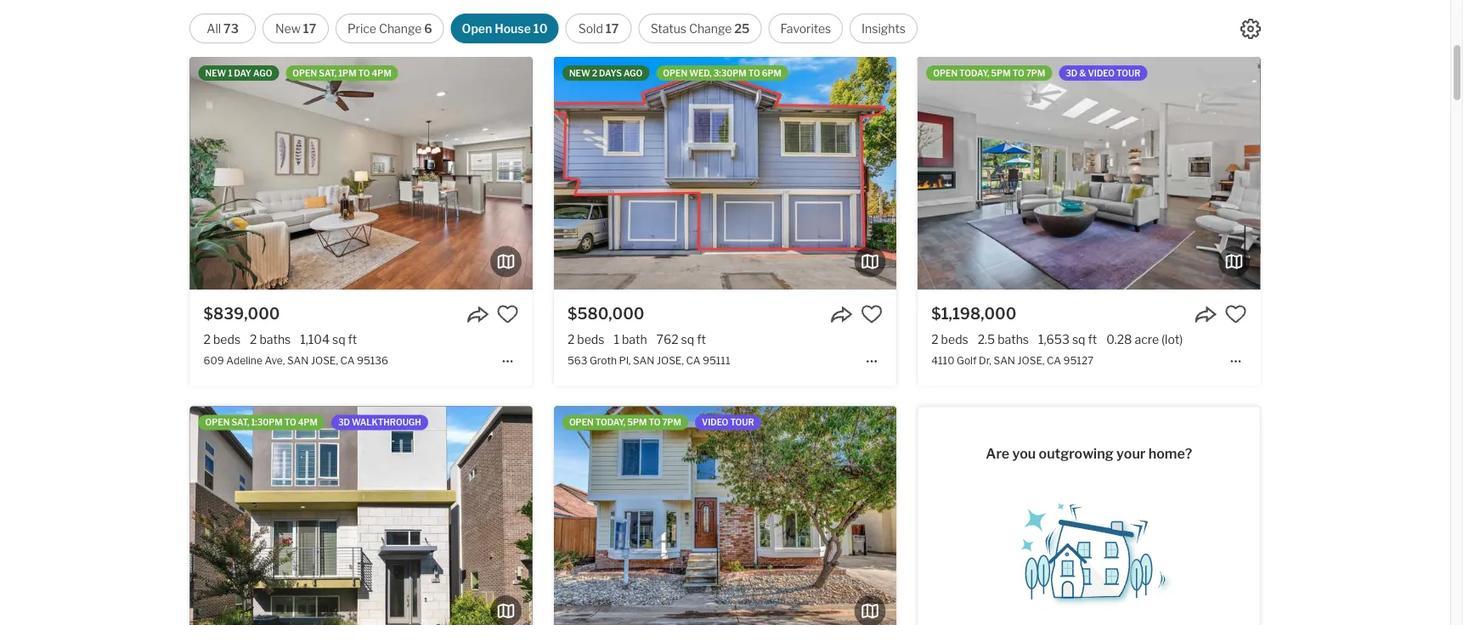 Task type: vqa. For each thing, say whether or not it's contained in the screenshot.
$850,000
no



Task type: describe. For each thing, give the bounding box(es) containing it.
sold 17
[[579, 21, 619, 36]]

Open House radio
[[451, 14, 559, 43]]

open for video tour
[[569, 418, 594, 428]]

ago for $839,000
[[253, 68, 272, 78]]

sq for $580,000
[[681, 332, 695, 347]]

new for $839,000
[[205, 68, 226, 78]]

ft for $1,198,000
[[1088, 332, 1098, 347]]

bath
[[622, 332, 647, 347]]

ago for $580,000
[[624, 68, 643, 78]]

4110
[[932, 354, 955, 367]]

to right the 1pm
[[358, 68, 370, 78]]

sold
[[579, 21, 603, 36]]

3d & video tour
[[1066, 68, 1141, 78]]

609 adeline ave, san jose, ca 95136
[[204, 354, 388, 367]]

&
[[1080, 68, 1087, 78]]

beds for $839,000
[[213, 332, 241, 347]]

25
[[735, 21, 750, 36]]

5pm for video tour
[[628, 418, 647, 428]]

favorites
[[781, 21, 832, 36]]

video tour
[[702, 418, 755, 428]]

change for 25
[[689, 21, 732, 36]]

3d for 3d walkthrough
[[338, 418, 350, 428]]

open today, 5pm to 7pm for 3d & video tour
[[934, 68, 1046, 78]]

All radio
[[190, 14, 256, 43]]

2 photo of 563 groth pl, san jose, ca 95111 image from the left
[[897, 57, 1239, 290]]

jose, for $839,000
[[311, 354, 338, 367]]

an image of a house image
[[1005, 491, 1175, 607]]

$580,000
[[568, 304, 645, 323]]

1 photo of 563 groth pl, san jose, ca 95111 image from the left
[[554, 57, 897, 290]]

jose, for $1,198,000
[[1018, 354, 1045, 367]]

2 photo of 4110 golf dr, san jose, ca 95127 image from the left
[[1261, 57, 1464, 290]]

1 photo of 609 adeline ave, san jose, ca 95136 image from the left
[[190, 57, 533, 290]]

baths for $839,000
[[260, 332, 291, 347]]

new for $580,000
[[569, 68, 590, 78]]

ca for $1,198,000
[[1047, 354, 1062, 367]]

favorite button checkbox for $580,000
[[861, 304, 883, 326]]

3d for 3d & video tour
[[1066, 68, 1078, 78]]

3:30pm
[[714, 68, 747, 78]]

2 photo of 2963 valley of hearts delight pl, san jose, ca 95136 image from the left
[[533, 407, 875, 626]]

7pm for video tour
[[663, 418, 682, 428]]

to for video tour
[[649, 418, 661, 428]]

762 sq ft
[[657, 332, 706, 347]]

beds for $580,000
[[577, 332, 605, 347]]

ave,
[[265, 354, 285, 367]]

san for $839,000
[[287, 354, 309, 367]]

all
[[207, 21, 221, 36]]

baths for $1,198,000
[[998, 332, 1029, 347]]

are
[[986, 446, 1010, 462]]

today, for video tour
[[596, 418, 626, 428]]

house
[[495, 21, 531, 36]]

1 photo of 2963 valley of hearts delight pl, san jose, ca 95136 image from the left
[[190, 407, 533, 626]]

1,104
[[300, 332, 330, 347]]

home?
[[1149, 446, 1193, 462]]

ft for $839,000
[[348, 332, 357, 347]]

jose, for $580,000
[[657, 354, 684, 367]]

status
[[651, 21, 687, 36]]

open today, 5pm to 7pm for video tour
[[569, 418, 682, 428]]

Favorites radio
[[769, 14, 843, 43]]

favorite button image for $839,000
[[497, 304, 519, 326]]

609
[[204, 354, 224, 367]]

Insights radio
[[850, 14, 918, 43]]

2 baths
[[250, 332, 291, 347]]

to for 3d walkthrough
[[285, 418, 296, 428]]

1 horizontal spatial tour
[[1117, 68, 1141, 78]]

outgrowing
[[1039, 446, 1114, 462]]

san for $580,000
[[633, 354, 655, 367]]

sq for $839,000
[[332, 332, 346, 347]]

563
[[568, 354, 588, 367]]

new 1 day ago
[[205, 68, 272, 78]]

favorite button checkbox for $839,000
[[497, 304, 519, 326]]

1 horizontal spatial video
[[1089, 68, 1115, 78]]

4pm for open sat, 1:30pm to 4pm
[[298, 418, 318, 428]]

adeline
[[226, 354, 263, 367]]

1:30pm
[[251, 418, 283, 428]]

new
[[275, 21, 301, 36]]

dr,
[[979, 354, 992, 367]]

open sat, 1:30pm to 4pm
[[205, 418, 318, 428]]

insights
[[862, 21, 906, 36]]

$1,198,000
[[932, 304, 1017, 323]]

favorite button image for $1,198,000
[[1225, 304, 1247, 326]]

status change 25
[[651, 21, 750, 36]]

2 photo of 7256 wild creek dr, san jose, ca 95120 image from the left
[[897, 407, 1239, 626]]

open for 3d & video tour
[[934, 68, 958, 78]]

favorite button checkbox
[[1225, 304, 1247, 326]]

6
[[424, 21, 432, 36]]



Task type: locate. For each thing, give the bounding box(es) containing it.
open wed, 3:30pm to 6pm
[[663, 68, 782, 78]]

change for 6
[[379, 21, 422, 36]]

73
[[224, 21, 239, 36]]

san right 'dr,'
[[994, 354, 1016, 367]]

walkthrough
[[352, 418, 421, 428]]

1 favorite button checkbox from the left
[[497, 304, 519, 326]]

Status Change radio
[[639, 14, 762, 43]]

2 up '563'
[[568, 332, 575, 347]]

sq up 95127
[[1073, 332, 1086, 347]]

jose,
[[311, 354, 338, 367], [657, 354, 684, 367], [1018, 354, 1045, 367]]

today,
[[960, 68, 990, 78], [596, 418, 626, 428]]

ago right days in the top of the page
[[624, 68, 643, 78]]

0 horizontal spatial ca
[[340, 354, 355, 367]]

open house 10
[[462, 21, 548, 36]]

pl,
[[619, 354, 631, 367]]

1 photo of 7256 wild creek dr, san jose, ca 95120 image from the left
[[554, 407, 897, 626]]

95136
[[357, 354, 388, 367]]

3d
[[1066, 68, 1078, 78], [338, 418, 350, 428]]

all 73
[[207, 21, 239, 36]]

2 ca from the left
[[686, 354, 701, 367]]

baths up "4110 golf dr, san jose, ca 95127"
[[998, 332, 1029, 347]]

2 favorite button image from the left
[[861, 304, 883, 326]]

0 vertical spatial 3d
[[1066, 68, 1078, 78]]

17 for new 17
[[303, 21, 316, 36]]

0 horizontal spatial favorite button checkbox
[[497, 304, 519, 326]]

video right &
[[1089, 68, 1115, 78]]

0 horizontal spatial video
[[702, 418, 729, 428]]

2 horizontal spatial ca
[[1047, 354, 1062, 367]]

ft up 95111
[[697, 332, 706, 347]]

open for 3d walkthrough
[[205, 418, 230, 428]]

1 vertical spatial video
[[702, 418, 729, 428]]

1 beds from the left
[[213, 332, 241, 347]]

sat, left the 1:30pm on the bottom left of page
[[232, 418, 249, 428]]

day
[[234, 68, 252, 78]]

Price Change radio
[[336, 14, 444, 43]]

3d left walkthrough
[[338, 418, 350, 428]]

change inside radio
[[689, 21, 732, 36]]

to right the 1:30pm on the bottom left of page
[[285, 418, 296, 428]]

2 beds up 609
[[204, 332, 241, 347]]

2.5 baths
[[978, 332, 1029, 347]]

1 horizontal spatial 1
[[614, 332, 620, 347]]

photo of 4110 golf dr, san jose, ca 95127 image
[[918, 57, 1261, 290], [1261, 57, 1464, 290]]

you
[[1013, 446, 1036, 462]]

2 up "adeline"
[[250, 332, 257, 347]]

1 vertical spatial 7pm
[[663, 418, 682, 428]]

to left 6pm
[[749, 68, 760, 78]]

1 horizontal spatial 7pm
[[1027, 68, 1046, 78]]

1 change from the left
[[379, 21, 422, 36]]

0 horizontal spatial sat,
[[232, 418, 249, 428]]

0 horizontal spatial sq
[[332, 332, 346, 347]]

5pm down 563 groth pl, san jose, ca 95111
[[628, 418, 647, 428]]

sat, for 1:30pm
[[232, 418, 249, 428]]

0 horizontal spatial 17
[[303, 21, 316, 36]]

open
[[293, 68, 317, 78], [663, 68, 688, 78], [934, 68, 958, 78], [205, 418, 230, 428], [569, 418, 594, 428]]

beds
[[213, 332, 241, 347], [577, 332, 605, 347], [942, 332, 969, 347]]

photo of 7256 wild creek dr, san jose, ca 95120 image
[[554, 407, 897, 626], [897, 407, 1239, 626]]

3 beds from the left
[[942, 332, 969, 347]]

2 san from the left
[[633, 354, 655, 367]]

ca
[[340, 354, 355, 367], [686, 354, 701, 367], [1047, 354, 1062, 367]]

2 for $580,000
[[568, 332, 575, 347]]

price change 6
[[348, 21, 432, 36]]

17 inside sold option
[[606, 21, 619, 36]]

0 vertical spatial 7pm
[[1027, 68, 1046, 78]]

7pm for 3d & video tour
[[1027, 68, 1046, 78]]

your
[[1117, 446, 1146, 462]]

1 horizontal spatial today,
[[960, 68, 990, 78]]

2 ago from the left
[[624, 68, 643, 78]]

0 vertical spatial today,
[[960, 68, 990, 78]]

0 vertical spatial sat,
[[319, 68, 337, 78]]

to left &
[[1013, 68, 1025, 78]]

3 sq from the left
[[1073, 332, 1086, 347]]

3 ft from the left
[[1088, 332, 1098, 347]]

6pm
[[762, 68, 782, 78]]

ft for $580,000
[[697, 332, 706, 347]]

1 horizontal spatial new
[[569, 68, 590, 78]]

2 for $839,000
[[204, 332, 211, 347]]

favorite button checkbox
[[497, 304, 519, 326], [861, 304, 883, 326]]

open
[[462, 21, 492, 36]]

5pm for 3d & video tour
[[992, 68, 1011, 78]]

Sold radio
[[566, 14, 632, 43]]

1,653
[[1039, 332, 1070, 347]]

0 vertical spatial open today, 5pm to 7pm
[[934, 68, 1046, 78]]

0 horizontal spatial open today, 5pm to 7pm
[[569, 418, 682, 428]]

ago right day
[[253, 68, 272, 78]]

1 vertical spatial open today, 5pm to 7pm
[[569, 418, 682, 428]]

4pm right the 1:30pm on the bottom left of page
[[298, 418, 318, 428]]

1 favorite button image from the left
[[497, 304, 519, 326]]

0 horizontal spatial tour
[[731, 418, 755, 428]]

new
[[205, 68, 226, 78], [569, 68, 590, 78]]

new left day
[[205, 68, 226, 78]]

1,104 sq ft
[[300, 332, 357, 347]]

7pm left video tour
[[663, 418, 682, 428]]

2 sq from the left
[[681, 332, 695, 347]]

new left days in the top of the page
[[569, 68, 590, 78]]

1 horizontal spatial beds
[[577, 332, 605, 347]]

to
[[358, 68, 370, 78], [749, 68, 760, 78], [1013, 68, 1025, 78], [285, 418, 296, 428], [649, 418, 661, 428]]

2 beds up '563'
[[568, 332, 605, 347]]

today, for 3d & video tour
[[960, 68, 990, 78]]

baths
[[260, 332, 291, 347], [998, 332, 1029, 347]]

2 ft from the left
[[697, 332, 706, 347]]

to down 563 groth pl, san jose, ca 95111
[[649, 418, 661, 428]]

7pm
[[1027, 68, 1046, 78], [663, 418, 682, 428]]

(lot)
[[1162, 332, 1183, 347]]

1 horizontal spatial ago
[[624, 68, 643, 78]]

1 ago from the left
[[253, 68, 272, 78]]

1
[[228, 68, 232, 78], [614, 332, 620, 347]]

0 horizontal spatial 1
[[228, 68, 232, 78]]

0 horizontal spatial jose,
[[311, 354, 338, 367]]

2.5
[[978, 332, 996, 347]]

new 17
[[275, 21, 316, 36]]

2 up 609
[[204, 332, 211, 347]]

1,653 sq ft
[[1039, 332, 1098, 347]]

to for 3d & video tour
[[1013, 68, 1025, 78]]

1 horizontal spatial ft
[[697, 332, 706, 347]]

days
[[599, 68, 622, 78]]

sq right 762
[[681, 332, 695, 347]]

wed,
[[690, 68, 712, 78]]

2 jose, from the left
[[657, 354, 684, 367]]

0 vertical spatial video
[[1089, 68, 1115, 78]]

2 beds for $839,000
[[204, 332, 241, 347]]

762
[[657, 332, 679, 347]]

2 beds for $580,000
[[568, 332, 605, 347]]

2 beds
[[204, 332, 241, 347], [568, 332, 605, 347], [932, 332, 969, 347]]

1 baths from the left
[[260, 332, 291, 347]]

new 2 days ago
[[569, 68, 643, 78]]

1 horizontal spatial san
[[633, 354, 655, 367]]

5pm
[[992, 68, 1011, 78], [628, 418, 647, 428]]

sq
[[332, 332, 346, 347], [681, 332, 695, 347], [1073, 332, 1086, 347]]

1 horizontal spatial ca
[[686, 354, 701, 367]]

video down 95111
[[702, 418, 729, 428]]

ago
[[253, 68, 272, 78], [624, 68, 643, 78]]

New radio
[[263, 14, 329, 43]]

2 horizontal spatial 2 beds
[[932, 332, 969, 347]]

1 photo of 4110 golf dr, san jose, ca 95127 image from the left
[[918, 57, 1261, 290]]

ft
[[348, 332, 357, 347], [697, 332, 706, 347], [1088, 332, 1098, 347]]

3d walkthrough
[[338, 418, 421, 428]]

1 vertical spatial 3d
[[338, 418, 350, 428]]

0.28 acre (lot)
[[1107, 332, 1183, 347]]

17 for sold 17
[[606, 21, 619, 36]]

ca left 95136
[[340, 354, 355, 367]]

2 for $1,198,000
[[932, 332, 939, 347]]

san
[[287, 354, 309, 367], [633, 354, 655, 367], [994, 354, 1016, 367]]

0 horizontal spatial san
[[287, 354, 309, 367]]

sq for $1,198,000
[[1073, 332, 1086, 347]]

option group containing all
[[190, 14, 918, 43]]

1 horizontal spatial 5pm
[[992, 68, 1011, 78]]

option group
[[190, 14, 918, 43]]

1 jose, from the left
[[311, 354, 338, 367]]

sat, for 1pm
[[319, 68, 337, 78]]

5pm left &
[[992, 68, 1011, 78]]

0 horizontal spatial 4pm
[[298, 418, 318, 428]]

2 beds for $1,198,000
[[932, 332, 969, 347]]

photo of 2963 valley of hearts delight pl, san jose, ca 95136 image
[[190, 407, 533, 626], [533, 407, 875, 626]]

0 horizontal spatial 2 beds
[[204, 332, 241, 347]]

1 left day
[[228, 68, 232, 78]]

1 horizontal spatial 3d
[[1066, 68, 1078, 78]]

sat,
[[319, 68, 337, 78], [232, 418, 249, 428]]

0 horizontal spatial 7pm
[[663, 418, 682, 428]]

3 favorite button image from the left
[[1225, 304, 1247, 326]]

2 horizontal spatial jose,
[[1018, 354, 1045, 367]]

jose, down 1,104 sq ft
[[311, 354, 338, 367]]

0 horizontal spatial beds
[[213, 332, 241, 347]]

beds up groth
[[577, 332, 605, 347]]

3d left &
[[1066, 68, 1078, 78]]

favorite button image
[[497, 304, 519, 326], [861, 304, 883, 326], [1225, 304, 1247, 326]]

1 17 from the left
[[303, 21, 316, 36]]

2 17 from the left
[[606, 21, 619, 36]]

1 horizontal spatial favorite button image
[[861, 304, 883, 326]]

tour right &
[[1117, 68, 1141, 78]]

7pm left &
[[1027, 68, 1046, 78]]

95127
[[1064, 354, 1094, 367]]

beds up 4110
[[942, 332, 969, 347]]

2 change from the left
[[689, 21, 732, 36]]

2 horizontal spatial sq
[[1073, 332, 1086, 347]]

sat, left the 1pm
[[319, 68, 337, 78]]

photo of 609 adeline ave, san jose, ca 95136 image
[[190, 57, 533, 290], [533, 57, 875, 290]]

ft up 95127
[[1088, 332, 1098, 347]]

2 beds from the left
[[577, 332, 605, 347]]

0 horizontal spatial new
[[205, 68, 226, 78]]

0 vertical spatial tour
[[1117, 68, 1141, 78]]

4pm right the 1pm
[[372, 68, 392, 78]]

563 groth pl, san jose, ca 95111
[[568, 354, 731, 367]]

2 2 beds from the left
[[568, 332, 605, 347]]

1 horizontal spatial sq
[[681, 332, 695, 347]]

0 horizontal spatial favorite button image
[[497, 304, 519, 326]]

1 ft from the left
[[348, 332, 357, 347]]

1 vertical spatial 1
[[614, 332, 620, 347]]

1 horizontal spatial sat,
[[319, 68, 337, 78]]

0 horizontal spatial ft
[[348, 332, 357, 347]]

ca for $839,000
[[340, 354, 355, 367]]

17 right sold
[[606, 21, 619, 36]]

0 horizontal spatial 5pm
[[628, 418, 647, 428]]

1 horizontal spatial open today, 5pm to 7pm
[[934, 68, 1046, 78]]

1 bath
[[614, 332, 647, 347]]

0 vertical spatial 5pm
[[992, 68, 1011, 78]]

17 inside "new" 'radio'
[[303, 21, 316, 36]]

95111
[[703, 354, 731, 367]]

photo of 563 groth pl, san jose, ca 95111 image
[[554, 57, 897, 290], [897, 57, 1239, 290]]

3 2 beds from the left
[[932, 332, 969, 347]]

2 up 4110
[[932, 332, 939, 347]]

baths up ave,
[[260, 332, 291, 347]]

1pm
[[338, 68, 357, 78]]

2 baths from the left
[[998, 332, 1029, 347]]

are you outgrowing your home?
[[986, 446, 1193, 462]]

2 horizontal spatial favorite button image
[[1225, 304, 1247, 326]]

2
[[592, 68, 598, 78], [204, 332, 211, 347], [250, 332, 257, 347], [568, 332, 575, 347], [932, 332, 939, 347]]

1 new from the left
[[205, 68, 226, 78]]

0 horizontal spatial change
[[379, 21, 422, 36]]

san for $1,198,000
[[994, 354, 1016, 367]]

1 horizontal spatial jose,
[[657, 354, 684, 367]]

jose, down 762
[[657, 354, 684, 367]]

1 san from the left
[[287, 354, 309, 367]]

san right ave,
[[287, 354, 309, 367]]

10
[[534, 21, 548, 36]]

tour down 95111
[[731, 418, 755, 428]]

0.28
[[1107, 332, 1133, 347]]

1 2 beds from the left
[[204, 332, 241, 347]]

2 beds up 4110
[[932, 332, 969, 347]]

tour
[[1117, 68, 1141, 78], [731, 418, 755, 428]]

ft up 95136
[[348, 332, 357, 347]]

2 horizontal spatial beds
[[942, 332, 969, 347]]

1 vertical spatial 5pm
[[628, 418, 647, 428]]

beds up 609
[[213, 332, 241, 347]]

video
[[1089, 68, 1115, 78], [702, 418, 729, 428]]

3 jose, from the left
[[1018, 354, 1045, 367]]

3 ca from the left
[[1047, 354, 1062, 367]]

1 horizontal spatial 4pm
[[372, 68, 392, 78]]

4110 golf dr, san jose, ca 95127
[[932, 354, 1094, 367]]

ca down 1,653
[[1047, 354, 1062, 367]]

2 horizontal spatial san
[[994, 354, 1016, 367]]

2 left days in the top of the page
[[592, 68, 598, 78]]

groth
[[590, 354, 617, 367]]

1 vertical spatial today,
[[596, 418, 626, 428]]

sq right 1,104
[[332, 332, 346, 347]]

2 horizontal spatial ft
[[1088, 332, 1098, 347]]

1 vertical spatial sat,
[[232, 418, 249, 428]]

0 horizontal spatial ago
[[253, 68, 272, 78]]

3 san from the left
[[994, 354, 1016, 367]]

0 horizontal spatial baths
[[260, 332, 291, 347]]

17 right new
[[303, 21, 316, 36]]

favorite button image for $580,000
[[861, 304, 883, 326]]

4pm
[[372, 68, 392, 78], [298, 418, 318, 428]]

4pm for open sat, 1pm to 4pm
[[372, 68, 392, 78]]

0 horizontal spatial today,
[[596, 418, 626, 428]]

change inside radio
[[379, 21, 422, 36]]

1 ca from the left
[[340, 354, 355, 367]]

change left 6
[[379, 21, 422, 36]]

2 favorite button checkbox from the left
[[861, 304, 883, 326]]

jose, down 1,653
[[1018, 354, 1045, 367]]

17
[[303, 21, 316, 36], [606, 21, 619, 36]]

1 horizontal spatial baths
[[998, 332, 1029, 347]]

acre
[[1135, 332, 1160, 347]]

2 photo of 609 adeline ave, san jose, ca 95136 image from the left
[[533, 57, 875, 290]]

0 vertical spatial 1
[[228, 68, 232, 78]]

open sat, 1pm to 4pm
[[293, 68, 392, 78]]

open today, 5pm to 7pm
[[934, 68, 1046, 78], [569, 418, 682, 428]]

change
[[379, 21, 422, 36], [689, 21, 732, 36]]

1 sq from the left
[[332, 332, 346, 347]]

2 new from the left
[[569, 68, 590, 78]]

ca for $580,000
[[686, 354, 701, 367]]

1 horizontal spatial change
[[689, 21, 732, 36]]

price
[[348, 21, 377, 36]]

1 left "bath"
[[614, 332, 620, 347]]

change left 25
[[689, 21, 732, 36]]

golf
[[957, 354, 977, 367]]

1 horizontal spatial favorite button checkbox
[[861, 304, 883, 326]]

1 vertical spatial 4pm
[[298, 418, 318, 428]]

1 vertical spatial tour
[[731, 418, 755, 428]]

1 horizontal spatial 17
[[606, 21, 619, 36]]

ca left 95111
[[686, 354, 701, 367]]

0 vertical spatial 4pm
[[372, 68, 392, 78]]

1 horizontal spatial 2 beds
[[568, 332, 605, 347]]

beds for $1,198,000
[[942, 332, 969, 347]]

$839,000
[[204, 304, 280, 323]]

0 horizontal spatial 3d
[[338, 418, 350, 428]]

san right pl,
[[633, 354, 655, 367]]



